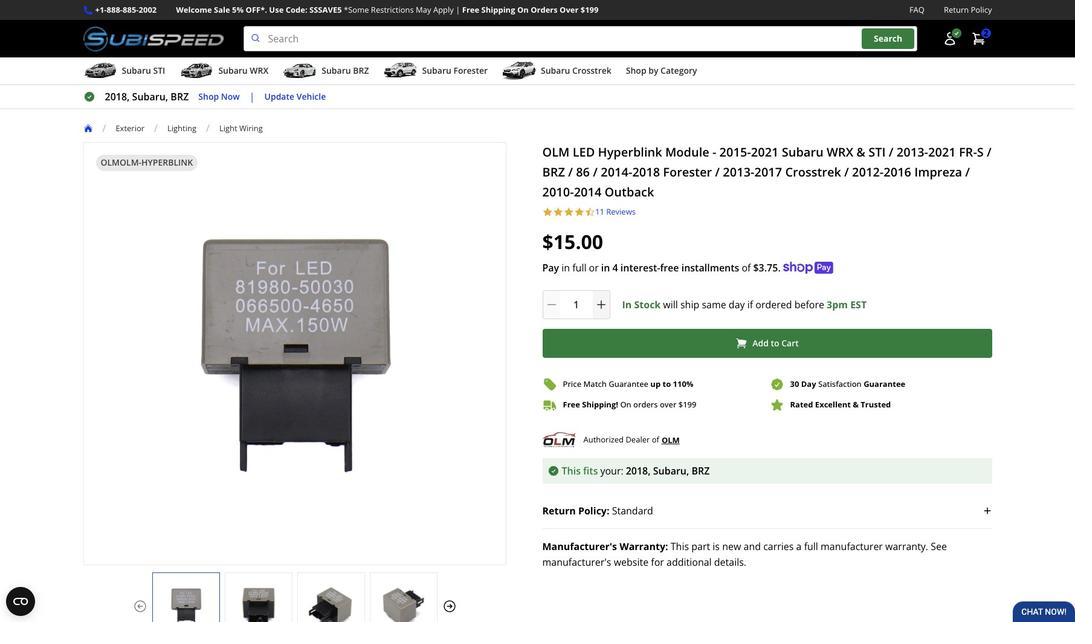 Task type: describe. For each thing, give the bounding box(es) containing it.
4
[[613, 261, 618, 274]]

0 horizontal spatial to
[[663, 378, 671, 389]]

/ right home icon
[[102, 122, 106, 135]]

wiring
[[239, 122, 263, 133]]

manufacturer
[[821, 540, 883, 553]]

+1-888-885-2002
[[95, 4, 157, 15]]

standard
[[612, 504, 653, 517]]

is
[[713, 540, 720, 553]]

rated
[[790, 399, 813, 410]]

/ right exterior
[[154, 122, 158, 135]]

-
[[713, 144, 717, 160]]

increment image
[[595, 298, 607, 310]]

off*.
[[246, 4, 267, 15]]

11
[[595, 206, 604, 217]]

0 vertical spatial free
[[462, 4, 479, 15]]

0 vertical spatial $199
[[581, 4, 599, 15]]

welcome sale 5% off*. use code: sssave5
[[176, 4, 342, 15]]

2014
[[574, 184, 602, 200]]

return policy link
[[944, 4, 992, 16]]

2012-
[[852, 164, 884, 180]]

crosstrek inside dropdown button
[[572, 65, 612, 76]]

1 2021 from the left
[[751, 144, 779, 160]]

2 in from the left
[[601, 261, 610, 274]]

subaru for subaru sti
[[122, 65, 151, 76]]

olm led hyperblink module - 2015-2021 subaru wrx & sti / 2013-2021 fr-s / brz / 86 / 2014-2018 forester / 2013-2017 crosstrek / 2012-2016 impreza / 2010-2014 outback
[[543, 144, 992, 200]]

2015-
[[720, 144, 751, 160]]

& inside olm led hyperblink module - 2015-2021 subaru wrx & sti / 2013-2021 fr-s / brz / 86 / 2014-2018 forester / 2013-2017 crosstrek / 2012-2016 impreza / 2010-2014 outback
[[857, 144, 866, 160]]

1 in from the left
[[562, 261, 570, 274]]

1 horizontal spatial of
[[742, 261, 751, 274]]

faq
[[910, 4, 925, 15]]

open widget image
[[6, 587, 35, 616]]

2017
[[755, 164, 782, 180]]

part
[[692, 540, 710, 553]]

button image
[[943, 32, 957, 46]]

subaru wrx
[[218, 65, 269, 76]]

/ right the s
[[987, 144, 992, 160]]

4 olmolm-hyperblink led hyperblink module - 2015+ wrx / 2015+ sti / 2013+ ft86 / 2014+ forester / 2013+ crosstrek, image from the left
[[370, 585, 437, 622]]

s
[[977, 144, 984, 160]]

subaru for subaru brz
[[322, 65, 351, 76]]

hyperblink
[[141, 157, 193, 168]]

1 vertical spatial &
[[853, 399, 859, 410]]

sti inside olm led hyperblink module - 2015-2021 subaru wrx & sti / 2013-2021 fr-s / brz / 86 / 2014-2018 forester / 2013-2017 crosstrek / 2012-2016 impreza / 2010-2014 outback
[[869, 144, 886, 160]]

to inside add to cart button
[[771, 337, 780, 349]]

1 horizontal spatial 2018,
[[626, 464, 651, 477]]

brz inside olm led hyperblink module - 2015-2021 subaru wrx & sti / 2013-2021 fr-s / brz / 86 / 2014-2018 forester / 2013-2017 crosstrek / 2012-2016 impreza / 2010-2014 outback
[[543, 164, 565, 180]]

go to right image image
[[442, 599, 457, 614]]

1 vertical spatial 2013-
[[723, 164, 755, 180]]

1 vertical spatial |
[[250, 90, 255, 103]]

2
[[984, 27, 989, 39]]

policy
[[971, 4, 992, 15]]

subaru wrx button
[[180, 60, 269, 84]]

manufacturer's warranty:
[[543, 540, 668, 553]]

/ left 2012-
[[845, 164, 849, 180]]

subispeed logo image
[[83, 26, 224, 51]]

dealer
[[626, 434, 650, 445]]

and
[[744, 540, 761, 553]]

shop by category button
[[626, 60, 697, 84]]

0 vertical spatial on
[[517, 4, 529, 15]]

2016
[[884, 164, 912, 180]]

new
[[722, 540, 741, 553]]

/ down -
[[715, 164, 720, 180]]

update vehicle
[[265, 91, 326, 102]]

see
[[931, 540, 947, 553]]

add
[[753, 337, 769, 349]]

update
[[265, 91, 294, 102]]

0 horizontal spatial 2018,
[[105, 90, 130, 103]]

a subaru crosstrek thumbnail image image
[[502, 62, 536, 80]]

subaru for subaru wrx
[[218, 65, 248, 76]]

5%
[[232, 4, 244, 15]]

1 olmolm-hyperblink led hyperblink module - 2015+ wrx / 2015+ sti / 2013+ ft86 / 2014+ forester / 2013+ crosstrek, image from the left
[[153, 585, 219, 622]]

stock
[[634, 298, 661, 311]]

/ right 86
[[593, 164, 598, 180]]

match
[[584, 378, 607, 389]]

satisfaction
[[819, 378, 862, 389]]

2018, subaru, brz
[[105, 90, 189, 103]]

hyperblink
[[598, 144, 662, 160]]

1 horizontal spatial |
[[456, 4, 460, 15]]

warranty.
[[886, 540, 929, 553]]

forester inside olm led hyperblink module - 2015-2021 subaru wrx & sti / 2013-2021 fr-s / brz / 86 / 2014-2018 forester / 2013-2017 crosstrek / 2012-2016 impreza / 2010-2014 outback
[[663, 164, 712, 180]]

may
[[416, 4, 431, 15]]

trusted
[[861, 399, 891, 410]]

subaru for subaru crosstrek
[[541, 65, 570, 76]]

3pm
[[827, 298, 848, 311]]

pay in full or in 4 interest-free installments of $3.75 .
[[543, 261, 781, 274]]

free shipping! on orders over $199
[[563, 399, 697, 410]]

day
[[729, 298, 745, 311]]

sale
[[214, 4, 230, 15]]

2 star image from the left
[[564, 207, 574, 217]]

fr-
[[959, 144, 977, 160]]

lighting
[[167, 122, 196, 133]]

$15.00
[[543, 228, 603, 254]]

30 day satisfaction guarantee
[[790, 378, 906, 389]]

your:
[[601, 464, 624, 477]]

orders
[[531, 4, 558, 15]]

shop for shop now
[[198, 91, 219, 102]]

2 2021 from the left
[[929, 144, 956, 160]]

return policy: standard
[[543, 504, 653, 517]]

home image
[[83, 123, 93, 133]]

*some
[[344, 4, 369, 15]]

885-
[[123, 4, 139, 15]]

decrement image
[[546, 298, 558, 310]]

1 star image from the left
[[553, 207, 564, 217]]

1 horizontal spatial subaru,
[[653, 464, 689, 477]]

policy:
[[578, 504, 610, 517]]

a subaru wrx thumbnail image image
[[180, 62, 214, 80]]

return policy
[[944, 4, 992, 15]]

subaru forester
[[422, 65, 488, 76]]

faq link
[[910, 4, 925, 16]]

before
[[795, 298, 825, 311]]

now
[[221, 91, 240, 102]]

add to cart button
[[543, 329, 992, 358]]

warranty:
[[620, 540, 668, 553]]

manufacturer's
[[543, 555, 611, 569]]

2014-
[[601, 164, 633, 180]]

2010-
[[543, 184, 574, 200]]

ordered
[[756, 298, 792, 311]]

olm inside olm led hyperblink module - 2015-2021 subaru wrx & sti / 2013-2021 fr-s / brz / 86 / 2014-2018 forester / 2013-2017 crosstrek / 2012-2016 impreza / 2010-2014 outback
[[543, 144, 570, 160]]

a subaru forester thumbnail image image
[[384, 62, 417, 80]]

half star image
[[585, 207, 595, 217]]

/ left the light
[[206, 122, 210, 135]]

shipping
[[482, 4, 515, 15]]

1 horizontal spatial 2013-
[[897, 144, 929, 160]]

additional
[[667, 555, 712, 569]]

by
[[649, 65, 659, 76]]

subaru sti button
[[83, 60, 165, 84]]

subaru brz button
[[283, 60, 369, 84]]

over
[[560, 4, 579, 15]]

this fits your: 2018, subaru, brz
[[562, 464, 710, 477]]



Task type: locate. For each thing, give the bounding box(es) containing it.
1 horizontal spatial guarantee
[[864, 378, 906, 389]]

olm
[[543, 144, 570, 160], [662, 434, 680, 445]]

up
[[651, 378, 661, 389]]

pay
[[543, 261, 559, 274]]

1 horizontal spatial forester
[[663, 164, 712, 180]]

shop inside dropdown button
[[626, 65, 647, 76]]

1 vertical spatial of
[[652, 434, 659, 445]]

in left 4
[[601, 261, 610, 274]]

add to cart
[[753, 337, 799, 349]]

wrx inside olm led hyperblink module - 2015-2021 subaru wrx & sti / 2013-2021 fr-s / brz / 86 / 2014-2018 forester / 2013-2017 crosstrek / 2012-2016 impreza / 2010-2014 outback
[[827, 144, 854, 160]]

of left $3.75
[[742, 261, 751, 274]]

subaru right a subaru forester thumbnail image
[[422, 65, 451, 76]]

/ up the 2016
[[889, 144, 894, 160]]

subaru crosstrek button
[[502, 60, 612, 84]]

subaru up 2018, subaru, brz
[[122, 65, 151, 76]]

category
[[661, 65, 697, 76]]

restrictions
[[371, 4, 414, 15]]

1 horizontal spatial return
[[944, 4, 969, 15]]

2021
[[751, 144, 779, 160], [929, 144, 956, 160]]

olm right dealer
[[662, 434, 680, 445]]

brz
[[353, 65, 369, 76], [171, 90, 189, 103], [543, 164, 565, 180], [692, 464, 710, 477]]

olmolm-hyperblink
[[101, 157, 193, 168]]

exterior
[[116, 122, 145, 133]]

olmolm-
[[101, 157, 141, 168]]

free
[[660, 261, 679, 274]]

manufacturer's
[[543, 540, 617, 553]]

| right apply
[[456, 4, 460, 15]]

vehicle
[[297, 91, 326, 102]]

use
[[269, 4, 284, 15]]

0 horizontal spatial return
[[543, 504, 576, 517]]

light wiring
[[219, 122, 263, 133]]

0 vertical spatial &
[[857, 144, 866, 160]]

|
[[456, 4, 460, 15], [250, 90, 255, 103]]

return for return policy: standard
[[543, 504, 576, 517]]

if
[[748, 298, 753, 311]]

olmolm-hyperblink led hyperblink module - 2015+ wrx / 2015+ sti / 2013+ ft86 / 2014+ forester / 2013+ crosstrek, image
[[153, 585, 219, 622], [225, 585, 292, 622], [298, 585, 364, 622], [370, 585, 437, 622]]

of left olm link
[[652, 434, 659, 445]]

& up 2012-
[[857, 144, 866, 160]]

2018, down subaru sti dropdown button
[[105, 90, 130, 103]]

1 vertical spatial forester
[[663, 164, 712, 180]]

carries
[[764, 540, 794, 553]]

search
[[874, 33, 903, 44]]

0 vertical spatial return
[[944, 4, 969, 15]]

same
[[702, 298, 726, 311]]

0 horizontal spatial 2013-
[[723, 164, 755, 180]]

star image
[[543, 207, 553, 217]]

1 vertical spatial $199
[[679, 399, 697, 410]]

2013- up the 2016
[[897, 144, 929, 160]]

1 vertical spatial 2018,
[[626, 464, 651, 477]]

+1-
[[95, 4, 107, 15]]

1 horizontal spatial wrx
[[827, 144, 854, 160]]

will
[[663, 298, 678, 311]]

subaru, down olm link
[[653, 464, 689, 477]]

1 horizontal spatial olm
[[662, 434, 680, 445]]

subaru inside olm led hyperblink module - 2015-2021 subaru wrx & sti / 2013-2021 fr-s / brz / 86 / 2014-2018 forester / 2013-2017 crosstrek / 2012-2016 impreza / 2010-2014 outback
[[782, 144, 824, 160]]

1 vertical spatial wrx
[[827, 144, 854, 160]]

apply
[[433, 4, 454, 15]]

$199
[[581, 4, 599, 15], [679, 399, 697, 410]]

& left trusted
[[853, 399, 859, 410]]

authorized
[[584, 434, 624, 445]]

star image
[[553, 207, 564, 217], [564, 207, 574, 217], [574, 207, 585, 217]]

subaru inside dropdown button
[[422, 65, 451, 76]]

1 vertical spatial sti
[[869, 144, 886, 160]]

0 horizontal spatial |
[[250, 90, 255, 103]]

shop by category
[[626, 65, 697, 76]]

0 horizontal spatial 2021
[[751, 144, 779, 160]]

free down price
[[563, 399, 580, 410]]

0 horizontal spatial of
[[652, 434, 659, 445]]

0 horizontal spatial free
[[462, 4, 479, 15]]

+1-888-885-2002 link
[[95, 4, 157, 16]]

30
[[790, 378, 799, 389]]

this inside this part is new and carries a full manufacturer warranty. see manufacturer's website for additional details.
[[671, 540, 689, 553]]

1 vertical spatial on
[[620, 399, 632, 410]]

sti up 2018, subaru, brz
[[153, 65, 165, 76]]

None number field
[[543, 290, 610, 319]]

1 horizontal spatial on
[[620, 399, 632, 410]]

1 horizontal spatial free
[[563, 399, 580, 410]]

forester inside subaru forester dropdown button
[[454, 65, 488, 76]]

0 vertical spatial sti
[[153, 65, 165, 76]]

0 horizontal spatial olm
[[543, 144, 570, 160]]

0 horizontal spatial shop
[[198, 91, 219, 102]]

0 vertical spatial to
[[771, 337, 780, 349]]

of
[[742, 261, 751, 274], [652, 434, 659, 445]]

3 olmolm-hyperblink led hyperblink module - 2015+ wrx / 2015+ sti / 2013+ ft86 / 2014+ forester / 2013+ crosstrek, image from the left
[[298, 585, 364, 622]]

0 vertical spatial olm
[[543, 144, 570, 160]]

1 horizontal spatial $199
[[679, 399, 697, 410]]

1 vertical spatial to
[[663, 378, 671, 389]]

shop left now
[[198, 91, 219, 102]]

11 reviews
[[595, 206, 636, 217]]

shop now link
[[198, 90, 240, 104]]

1 vertical spatial this
[[671, 540, 689, 553]]

subaru for subaru forester
[[422, 65, 451, 76]]

wrx up 'update'
[[250, 65, 269, 76]]

0 vertical spatial forester
[[454, 65, 488, 76]]

0 vertical spatial 2013-
[[897, 144, 929, 160]]

shop pay image
[[783, 262, 834, 274]]

0 vertical spatial 2018,
[[105, 90, 130, 103]]

return
[[944, 4, 969, 15], [543, 504, 576, 517]]

1 vertical spatial full
[[804, 540, 818, 553]]

return left policy:
[[543, 504, 576, 517]]

sssave5
[[310, 4, 342, 15]]

authorized dealer of olm
[[584, 434, 680, 445]]

exterior link
[[116, 122, 154, 133], [116, 122, 145, 133]]

2 olmolm-hyperblink led hyperblink module - 2015+ wrx / 2015+ sti / 2013+ ft86 / 2014+ forester / 2013+ crosstrek, image from the left
[[225, 585, 292, 622]]

subaru up 2017
[[782, 144, 824, 160]]

1 horizontal spatial full
[[804, 540, 818, 553]]

0 vertical spatial wrx
[[250, 65, 269, 76]]

search button
[[862, 29, 915, 49]]

3 star image from the left
[[574, 207, 585, 217]]

shop
[[626, 65, 647, 76], [198, 91, 219, 102]]

excellent
[[815, 399, 851, 410]]

crosstrek inside olm led hyperblink module - 2015-2021 subaru wrx & sti / 2013-2021 fr-s / brz / 86 / 2014-2018 forester / 2013-2017 crosstrek / 2012-2016 impreza / 2010-2014 outback
[[786, 164, 841, 180]]

crosstrek
[[572, 65, 612, 76], [786, 164, 841, 180]]

wrx inside subaru wrx dropdown button
[[250, 65, 269, 76]]

a subaru sti thumbnail image image
[[83, 62, 117, 80]]

1 vertical spatial return
[[543, 504, 576, 517]]

0 horizontal spatial $199
[[581, 4, 599, 15]]

olm left led
[[543, 144, 570, 160]]

0 vertical spatial full
[[573, 261, 587, 274]]

website
[[614, 555, 649, 569]]

1 horizontal spatial crosstrek
[[786, 164, 841, 180]]

*some restrictions may apply | free shipping on orders over $199
[[344, 4, 599, 15]]

wrx up 2012-
[[827, 144, 854, 160]]

free
[[462, 4, 479, 15], [563, 399, 580, 410]]

0 vertical spatial of
[[742, 261, 751, 274]]

free right apply
[[462, 4, 479, 15]]

return for return policy
[[944, 4, 969, 15]]

ship
[[681, 298, 700, 311]]

this for fits
[[562, 464, 581, 477]]

star image left 11
[[574, 207, 585, 217]]

forester
[[454, 65, 488, 76], [663, 164, 712, 180]]

2018, right your:
[[626, 464, 651, 477]]

2021 up 2017
[[751, 144, 779, 160]]

0 horizontal spatial in
[[562, 261, 570, 274]]

this part is new and carries a full manufacturer warranty. see manufacturer's website for additional details.
[[543, 540, 947, 569]]

impreza
[[915, 164, 962, 180]]

1 vertical spatial olm
[[662, 434, 680, 445]]

0 horizontal spatial full
[[573, 261, 587, 274]]

olm inside authorized dealer of olm
[[662, 434, 680, 445]]

full inside this part is new and carries a full manufacturer warranty. see manufacturer's website for additional details.
[[804, 540, 818, 553]]

1 horizontal spatial 2021
[[929, 144, 956, 160]]

sti up 2012-
[[869, 144, 886, 160]]

search input field
[[243, 26, 917, 51]]

of inside authorized dealer of olm
[[652, 434, 659, 445]]

2021 up impreza
[[929, 144, 956, 160]]

0 horizontal spatial on
[[517, 4, 529, 15]]

star image down '2010-'
[[553, 207, 564, 217]]

0 vertical spatial crosstrek
[[572, 65, 612, 76]]

to right add
[[771, 337, 780, 349]]

full right a
[[804, 540, 818, 553]]

brz inside dropdown button
[[353, 65, 369, 76]]

2002
[[139, 4, 157, 15]]

sti
[[153, 65, 165, 76], [869, 144, 886, 160]]

full left or
[[573, 261, 587, 274]]

1 horizontal spatial to
[[771, 337, 780, 349]]

return left policy
[[944, 4, 969, 15]]

in right pay
[[562, 261, 570, 274]]

installments
[[682, 261, 740, 274]]

to right up
[[663, 378, 671, 389]]

this up additional
[[671, 540, 689, 553]]

1 horizontal spatial sti
[[869, 144, 886, 160]]

/ left 86
[[568, 164, 573, 180]]

0 vertical spatial |
[[456, 4, 460, 15]]

0 vertical spatial this
[[562, 464, 581, 477]]

2018
[[633, 164, 660, 180]]

over
[[660, 399, 677, 410]]

2013- down the 2015-
[[723, 164, 755, 180]]

1 vertical spatial subaru,
[[653, 464, 689, 477]]

sti inside dropdown button
[[153, 65, 165, 76]]

$3.75
[[753, 261, 778, 274]]

0 horizontal spatial guarantee
[[609, 378, 649, 389]]

subaru up now
[[218, 65, 248, 76]]

1 vertical spatial free
[[563, 399, 580, 410]]

0 horizontal spatial crosstrek
[[572, 65, 612, 76]]

day
[[801, 378, 816, 389]]

0 horizontal spatial subaru,
[[132, 90, 168, 103]]

shop for shop by category
[[626, 65, 647, 76]]

subaru, down subaru sti
[[132, 90, 168, 103]]

this for part
[[671, 540, 689, 553]]

1 horizontal spatial in
[[601, 261, 610, 274]]

guarantee up trusted
[[864, 378, 906, 389]]

2 guarantee from the left
[[864, 378, 906, 389]]

or
[[589, 261, 599, 274]]

guarantee up free shipping! on orders over $199
[[609, 378, 649, 389]]

1 vertical spatial shop
[[198, 91, 219, 102]]

0 horizontal spatial wrx
[[250, 65, 269, 76]]

subaru right a subaru crosstrek thumbnail image
[[541, 65, 570, 76]]

to
[[771, 337, 780, 349], [663, 378, 671, 389]]

0 horizontal spatial sti
[[153, 65, 165, 76]]

subaru,
[[132, 90, 168, 103], [653, 464, 689, 477]]

0 vertical spatial shop
[[626, 65, 647, 76]]

1 guarantee from the left
[[609, 378, 649, 389]]

a subaru brz thumbnail image image
[[283, 62, 317, 80]]

/
[[102, 122, 106, 135], [154, 122, 158, 135], [206, 122, 210, 135], [889, 144, 894, 160], [987, 144, 992, 160], [568, 164, 573, 180], [593, 164, 598, 180], [715, 164, 720, 180], [845, 164, 849, 180], [966, 164, 970, 180]]

forester left a subaru crosstrek thumbnail image
[[454, 65, 488, 76]]

wrx
[[250, 65, 269, 76], [827, 144, 854, 160]]

/ down fr-
[[966, 164, 970, 180]]

star image left the 'half star' icon
[[564, 207, 574, 217]]

forester down module
[[663, 164, 712, 180]]

in
[[562, 261, 570, 274], [601, 261, 610, 274]]

lighting link
[[167, 122, 206, 133], [167, 122, 196, 133]]

olm image
[[543, 431, 576, 448]]

orders
[[634, 399, 658, 410]]

light
[[219, 122, 237, 133]]

| right now
[[250, 90, 255, 103]]

0 vertical spatial subaru,
[[132, 90, 168, 103]]

crosstrek down 'search input' field
[[572, 65, 612, 76]]

shop left the by
[[626, 65, 647, 76]]

crosstrek right 2017
[[786, 164, 841, 180]]

1 horizontal spatial shop
[[626, 65, 647, 76]]

full
[[573, 261, 587, 274], [804, 540, 818, 553]]

outback
[[605, 184, 654, 200]]

1 horizontal spatial this
[[671, 540, 689, 553]]

subaru up "vehicle"
[[322, 65, 351, 76]]

0 horizontal spatial this
[[562, 464, 581, 477]]

in
[[622, 298, 632, 311]]

1 vertical spatial crosstrek
[[786, 164, 841, 180]]

this left fits
[[562, 464, 581, 477]]

0 horizontal spatial forester
[[454, 65, 488, 76]]



Task type: vqa. For each thing, say whether or not it's contained in the screenshot.
Pulley
no



